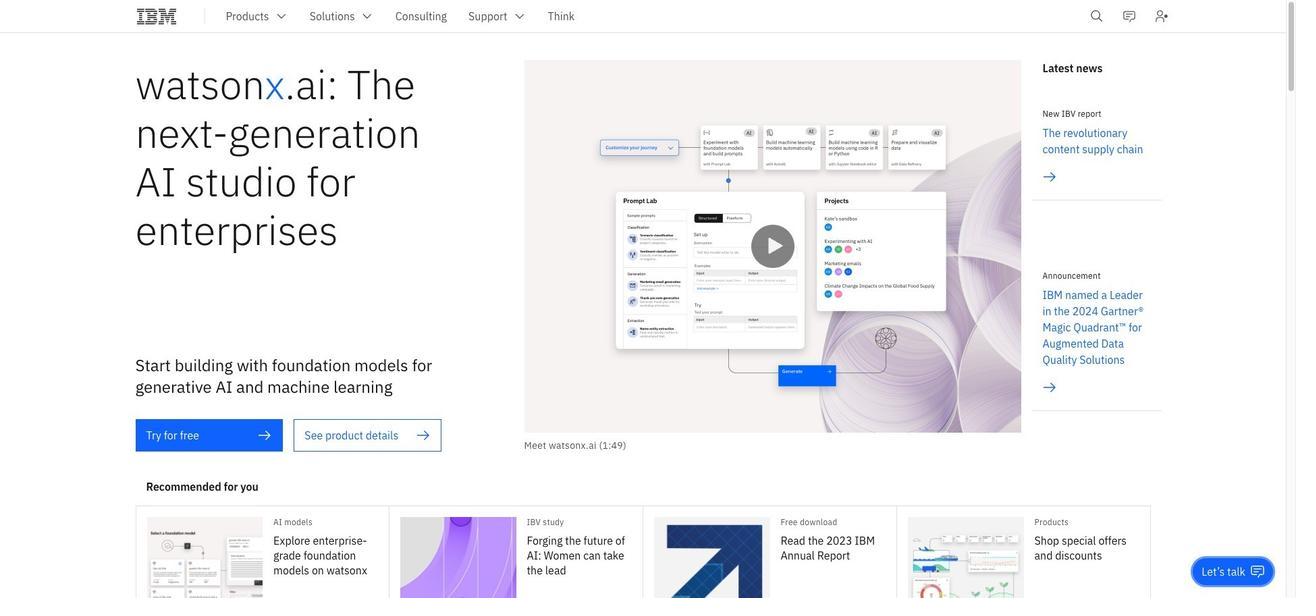Task type: locate. For each thing, give the bounding box(es) containing it.
let's talk element
[[1202, 564, 1246, 579]]



